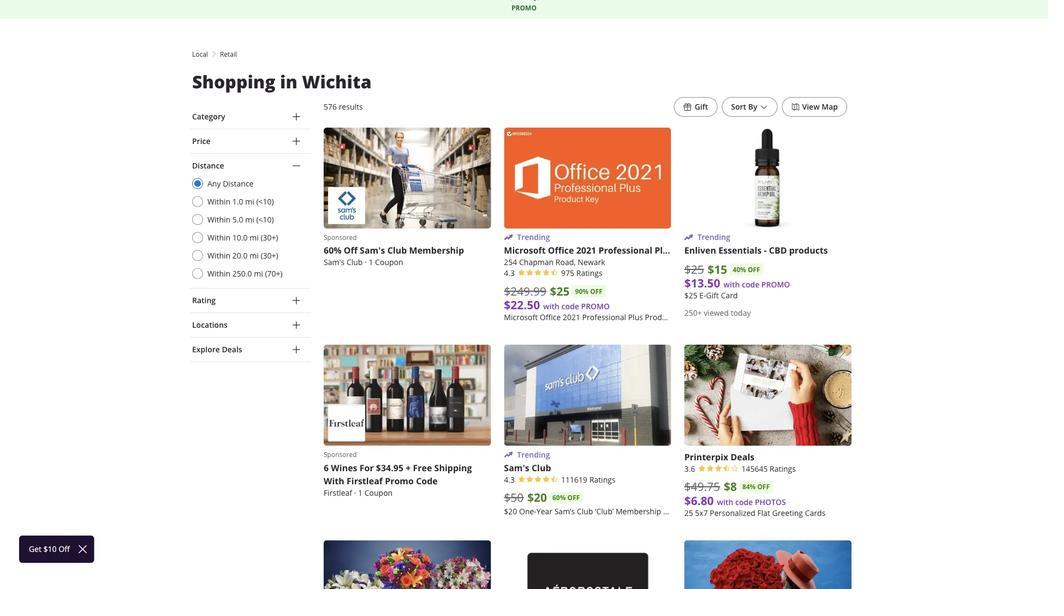 Task type: vqa. For each thing, say whether or not it's contained in the screenshot.


Task type: describe. For each thing, give the bounding box(es) containing it.
off
[[344, 245, 358, 257]]

$6.80
[[685, 493, 714, 509]]

club down off
[[347, 258, 363, 268]]

one-
[[519, 507, 537, 517]]

enliven essentials - cbd products
[[685, 245, 828, 257]]

1 vertical spatial firstleaf
[[324, 488, 352, 498]]

1pc
[[772, 313, 786, 323]]

club inside the "$50 $20 60% off $20 one-year sam's club 'club' membership with auto-renew (new members only)"
[[577, 507, 593, 517]]

for
[[360, 462, 374, 474]]

$34.95
[[376, 462, 404, 474]]

trending for enliven essentials - cbd products
[[698, 232, 731, 243]]

distance inside list
[[223, 179, 254, 189]]

145645
[[742, 464, 768, 474]]

'club'
[[595, 507, 614, 517]]

free
[[413, 462, 432, 474]]

(new
[[726, 507, 744, 517]]

rating button
[[190, 289, 311, 313]]

microsoft office 2021 professional plus 254 chapman road, newark
[[504, 245, 673, 268]]

sort by button
[[722, 97, 778, 117]]

with for $25
[[544, 302, 560, 312]]

year
[[537, 507, 553, 517]]

trending for sam's club
[[517, 450, 550, 460]]

code for $25
[[562, 302, 579, 312]]

within 250.0 mi (70+)
[[208, 269, 283, 279]]

printerpix deals
[[685, 451, 755, 463]]

(30+) for within 20.0 mi (30+)
[[261, 251, 278, 261]]

wines
[[331, 462, 357, 474]]

within 20.0 mi (30+)
[[208, 251, 278, 261]]

club right off
[[388, 245, 407, 257]]

breadcrumbs element
[[190, 49, 858, 59]]

1 vertical spatial sam's
[[324, 258, 345, 268]]

chapman
[[519, 258, 554, 268]]

enliven
[[685, 245, 716, 257]]

any distance
[[208, 179, 254, 189]]

5x7
[[695, 508, 708, 518]]

576
[[324, 102, 337, 112]]

rating
[[192, 296, 216, 306]]

6
[[324, 462, 329, 474]]

wichita
[[302, 70, 372, 94]]

90%
[[575, 287, 589, 296]]

club up year
[[532, 462, 551, 474]]

145645 ratings
[[742, 464, 796, 474]]

renew
[[700, 507, 724, 517]]

1.0
[[233, 197, 243, 207]]

$8
[[724, 479, 737, 495]]

$15
[[708, 262, 728, 278]]

key
[[675, 313, 688, 323]]

· inside "sponsored 6 wines for $34.95 + free shipping with firstleaf promo code firstleaf    ·    1 coupon"
[[354, 488, 356, 498]]

any
[[208, 179, 221, 189]]

professional inside microsoft office 2021 professional plus 254 chapman road, newark
[[599, 245, 653, 257]]

sam's
[[555, 507, 575, 517]]

$25 down enliven
[[685, 262, 704, 277]]

ratings for 145645 ratings
[[770, 464, 796, 474]]

1 inside "sponsored 6 wines for $34.95 + free shipping with firstleaf promo code firstleaf    ·    1 coupon"
[[358, 488, 363, 498]]

explore deals button
[[190, 338, 311, 362]]

products
[[790, 245, 828, 257]]

price
[[192, 136, 211, 146]]

sort
[[731, 102, 747, 112]]

viewed
[[704, 308, 729, 318]]

- inside $249.99 $25 90% off $22.50 with code promo microsoft office 2021 professional plus product key - lifetime for windows 1pc
[[690, 313, 693, 323]]

flat
[[758, 508, 771, 518]]

(30+) for within 10.0 mi (30+)
[[261, 233, 278, 243]]

40%
[[733, 265, 746, 275]]

3.6
[[685, 464, 695, 474]]

promo for $25
[[581, 302, 610, 312]]

mi for within 20.0 mi
[[250, 251, 259, 261]]

mi for within 1.0 mi
[[245, 197, 254, 207]]

explore deals
[[192, 345, 242, 355]]

254
[[504, 258, 517, 268]]

4.3 for 975 ratings
[[504, 269, 515, 279]]

promo link
[[434, 0, 614, 13]]

within for within 20.0 mi
[[208, 251, 231, 261]]

mi for within 5.0 mi
[[245, 215, 254, 225]]

windows
[[738, 313, 770, 323]]

distance button
[[190, 154, 311, 178]]

photos
[[755, 497, 786, 508]]

local link
[[192, 49, 208, 59]]

1 horizontal spatial -
[[764, 245, 767, 257]]

plus inside microsoft office 2021 professional plus 254 chapman road, newark
[[655, 245, 673, 257]]

within 10.0 mi (30+)
[[208, 233, 278, 243]]

60% inside 'sponsored 60% off sam's club membership sam's club    ·    1 coupon'
[[324, 245, 342, 257]]

84%
[[743, 483, 756, 492]]

with for $15
[[724, 280, 740, 290]]

cards
[[805, 508, 826, 518]]

(<10) for within 1.0 mi (<10)
[[256, 197, 274, 207]]

essentials
[[719, 245, 762, 257]]

off for $8
[[758, 483, 770, 492]]

only)
[[782, 507, 801, 517]]

250.0
[[233, 269, 252, 279]]

microsoft inside $249.99 $25 90% off $22.50 with code promo microsoft office 2021 professional plus product key - lifetime for windows 1pc
[[504, 313, 538, 323]]

trending for microsoft office 2021 professional plus
[[517, 232, 550, 243]]

$50 $20 60% off $20 one-year sam's club 'club' membership with auto-renew (new members only)
[[504, 490, 801, 517]]

personalized
[[710, 508, 756, 518]]

mi for within 10.0 mi
[[250, 233, 259, 243]]

promo
[[385, 475, 414, 487]]

$249.99
[[504, 284, 547, 299]]

retail
[[220, 50, 237, 58]]

office inside $249.99 $25 90% off $22.50 with code promo microsoft office 2021 professional plus product key - lifetime for windows 1pc
[[540, 313, 561, 323]]

sponsored for off
[[324, 233, 357, 242]]

2021 inside $249.99 $25 90% off $22.50 with code promo microsoft office 2021 professional plus product key - lifetime for windows 1pc
[[563, 313, 580, 323]]

for
[[725, 313, 736, 323]]

sam's club
[[504, 462, 551, 474]]

by
[[749, 102, 758, 112]]

cbd
[[769, 245, 787, 257]]

local
[[192, 50, 208, 58]]

within for within 5.0 mi
[[208, 215, 231, 225]]

60% inside the "$50 $20 60% off $20 one-year sam's club 'club' membership with auto-renew (new members only)"
[[553, 494, 566, 503]]

(<10) for within 5.0 mi (<10)
[[256, 215, 274, 225]]

with for $8
[[717, 497, 734, 508]]

office inside microsoft office 2021 professional plus 254 chapman road, newark
[[548, 245, 574, 257]]

1 horizontal spatial sam's
[[360, 245, 385, 257]]

within 1.0 mi (<10)
[[208, 197, 274, 207]]

distance inside dropdown button
[[192, 161, 224, 171]]

off for $25
[[590, 287, 603, 296]]

0 horizontal spatial promo
[[512, 3, 537, 13]]

professional inside $249.99 $25 90% off $22.50 with code promo microsoft office 2021 professional plus product key - lifetime for windows 1pc
[[582, 313, 626, 323]]



Task type: locate. For each thing, give the bounding box(es) containing it.
$50
[[504, 490, 524, 506]]

$20 up year
[[528, 490, 547, 506]]

1 horizontal spatial ·
[[365, 258, 367, 268]]

trending up chapman
[[517, 232, 550, 243]]

sponsored up off
[[324, 233, 357, 242]]

1 vertical spatial sponsored
[[324, 451, 357, 459]]

mi left (70+)
[[254, 269, 263, 279]]

111619
[[561, 475, 588, 485]]

2021 down 90%
[[563, 313, 580, 323]]

deals for explore deals
[[222, 345, 242, 355]]

975
[[561, 269, 575, 279]]

4.3 up $50
[[504, 475, 515, 485]]

1 vertical spatial (<10)
[[256, 215, 274, 225]]

code up personalized
[[736, 497, 753, 508]]

0 horizontal spatial ·
[[354, 488, 356, 498]]

$22.50
[[504, 297, 540, 313]]

+
[[406, 462, 411, 474]]

0 vertical spatial sponsored
[[324, 233, 357, 242]]

view map button
[[782, 97, 848, 117]]

20.0
[[233, 251, 248, 261]]

0 horizontal spatial membership
[[409, 245, 464, 257]]

plus inside $249.99 $25 90% off $22.50 with code promo microsoft office 2021 professional plus product key - lifetime for windows 1pc
[[628, 313, 643, 323]]

with inside '$25 $15 40% off $13.50 with code promo $25 e-gift card'
[[724, 280, 740, 290]]

1 vertical spatial 4.3
[[504, 475, 515, 485]]

shopping
[[192, 70, 276, 94]]

1 vertical spatial (30+)
[[261, 251, 278, 261]]

coupon
[[375, 258, 403, 268], [365, 488, 393, 498]]

mi
[[245, 197, 254, 207], [245, 215, 254, 225], [250, 233, 259, 243], [250, 251, 259, 261], [254, 269, 263, 279]]

60% up sam's
[[553, 494, 566, 503]]

(<10)
[[256, 197, 274, 207], [256, 215, 274, 225]]

$20 down $50
[[504, 507, 517, 517]]

professional
[[599, 245, 653, 257], [582, 313, 626, 323]]

gift
[[695, 102, 708, 112], [706, 291, 719, 301]]

trending up enliven
[[698, 232, 731, 243]]

code down 90%
[[562, 302, 579, 312]]

1 vertical spatial plus
[[628, 313, 643, 323]]

trending up sam's club on the bottom of the page
[[517, 450, 550, 460]]

off right 90%
[[590, 287, 603, 296]]

deals for printerpix deals
[[731, 451, 755, 463]]

off for $20
[[568, 494, 580, 503]]

today
[[731, 308, 751, 318]]

firstleaf down for in the bottom of the page
[[347, 475, 383, 487]]

(<10) right '1.0' on the left top of page
[[256, 197, 274, 207]]

(70+)
[[265, 269, 283, 279]]

deals up 145645
[[731, 451, 755, 463]]

within left 20.0
[[208, 251, 231, 261]]

(<10) right 5.0
[[256, 215, 274, 225]]

0 vertical spatial sam's
[[360, 245, 385, 257]]

microsoft down $249.99
[[504, 313, 538, 323]]

0 horizontal spatial 1
[[358, 488, 363, 498]]

with inside $249.99 $25 90% off $22.50 with code promo microsoft office 2021 professional plus product key - lifetime for windows 1pc
[[544, 302, 560, 312]]

code down 40%
[[742, 280, 760, 290]]

2021 up newark
[[577, 245, 596, 257]]

off for $15
[[748, 265, 761, 275]]

4 within from the top
[[208, 251, 231, 261]]

(30+)
[[261, 233, 278, 243], [261, 251, 278, 261]]

1 horizontal spatial plus
[[655, 245, 673, 257]]

microsoft
[[504, 245, 546, 257], [504, 313, 538, 323]]

ratings right 145645
[[770, 464, 796, 474]]

gift inside 'gift' "button"
[[695, 102, 708, 112]]

0 horizontal spatial plus
[[628, 313, 643, 323]]

plus left product
[[628, 313, 643, 323]]

0 vertical spatial $20
[[528, 490, 547, 506]]

0 vertical spatial distance
[[192, 161, 224, 171]]

promo down 90%
[[581, 302, 610, 312]]

sponsored up wines
[[324, 451, 357, 459]]

ratings down newark
[[577, 269, 603, 279]]

within left 5.0
[[208, 215, 231, 225]]

1 vertical spatial $20
[[504, 507, 517, 517]]

0 vertical spatial microsoft
[[504, 245, 546, 257]]

2021 inside microsoft office 2021 professional plus 254 chapman road, newark
[[577, 245, 596, 257]]

gift button
[[674, 97, 718, 117]]

0 vertical spatial 1
[[369, 258, 373, 268]]

gift inside '$25 $15 40% off $13.50 with code promo $25 e-gift card'
[[706, 291, 719, 301]]

2 vertical spatial sam's
[[504, 462, 530, 474]]

off inside the "$50 $20 60% off $20 one-year sam's club 'club' membership with auto-renew (new members only)"
[[568, 494, 580, 503]]

1 horizontal spatial 60%
[[553, 494, 566, 503]]

- right key on the right bottom of page
[[690, 313, 693, 323]]

promo inside '$25 $15 40% off $13.50 with code promo $25 e-gift card'
[[762, 280, 790, 290]]

60% left off
[[324, 245, 342, 257]]

distance up '1.0' on the left top of page
[[223, 179, 254, 189]]

firstleaf
[[347, 475, 383, 487], [324, 488, 352, 498]]

-
[[764, 245, 767, 257], [690, 313, 693, 323]]

distance up any
[[192, 161, 224, 171]]

promo for $15
[[762, 280, 790, 290]]

3 within from the top
[[208, 233, 231, 243]]

gift left card
[[706, 291, 719, 301]]

auto-
[[681, 507, 700, 517]]

coupon inside "sponsored 6 wines for $34.95 + free shipping with firstleaf promo code firstleaf    ·    1 coupon"
[[365, 488, 393, 498]]

office up the road,
[[548, 245, 574, 257]]

$25 inside $249.99 $25 90% off $22.50 with code promo microsoft office 2021 professional plus product key - lifetime for windows 1pc
[[550, 284, 570, 299]]

distance list
[[192, 178, 311, 280]]

microsoft inside microsoft office 2021 professional plus 254 chapman road, newark
[[504, 245, 546, 257]]

road,
[[556, 258, 576, 268]]

·
[[365, 258, 367, 268], [354, 488, 356, 498]]

sam's right off
[[360, 245, 385, 257]]

off right 84%
[[758, 483, 770, 492]]

1 within from the top
[[208, 197, 231, 207]]

0 vertical spatial (30+)
[[261, 233, 278, 243]]

results
[[339, 102, 363, 112]]

club left 'club'
[[577, 507, 593, 517]]

111619 ratings
[[561, 475, 616, 485]]

with up card
[[724, 280, 740, 290]]

mi right '1.0' on the left top of page
[[245, 197, 254, 207]]

0 vertical spatial professional
[[599, 245, 653, 257]]

within down any
[[208, 197, 231, 207]]

within for within 10.0 mi
[[208, 233, 231, 243]]

0 horizontal spatial $20
[[504, 507, 517, 517]]

1 vertical spatial deals
[[731, 451, 755, 463]]

sponsored inside 'sponsored 60% off sam's club membership sam's club    ·    1 coupon'
[[324, 233, 357, 242]]

firstleaf down "with"
[[324, 488, 352, 498]]

1 vertical spatial code
[[562, 302, 579, 312]]

1 (30+) from the top
[[261, 233, 278, 243]]

locations button
[[190, 313, 311, 337]]

1 inside 'sponsored 60% off sam's club membership sam's club    ·    1 coupon'
[[369, 258, 373, 268]]

deals inside dropdown button
[[222, 345, 242, 355]]

(30+) up (70+)
[[261, 251, 278, 261]]

sam's down off
[[324, 258, 345, 268]]

sponsored 6 wines for $34.95 + free shipping with firstleaf promo code firstleaf    ·    1 coupon
[[324, 451, 472, 498]]

code for $15
[[742, 280, 760, 290]]

within for within 250.0 mi
[[208, 269, 231, 279]]

1 vertical spatial distance
[[223, 179, 254, 189]]

1 vertical spatial promo
[[762, 280, 790, 290]]

view
[[803, 102, 820, 112]]

0 vertical spatial code
[[742, 280, 760, 290]]

- left cbd
[[764, 245, 767, 257]]

professional up newark
[[599, 245, 653, 257]]

1 sponsored from the top
[[324, 233, 357, 242]]

1
[[369, 258, 373, 268], [358, 488, 363, 498]]

(30+) right 10.0
[[261, 233, 278, 243]]

1 vertical spatial 1
[[358, 488, 363, 498]]

within left 250.0
[[208, 269, 231, 279]]

1 vertical spatial office
[[540, 313, 561, 323]]

deals right explore
[[222, 345, 242, 355]]

5 within from the top
[[208, 269, 231, 279]]

1 horizontal spatial 1
[[369, 258, 373, 268]]

code for $8
[[736, 497, 753, 508]]

10.0
[[233, 233, 248, 243]]

membership inside 'sponsored 60% off sam's club membership sam's club    ·    1 coupon'
[[409, 245, 464, 257]]

2 microsoft from the top
[[504, 313, 538, 323]]

0 vertical spatial membership
[[409, 245, 464, 257]]

with inside the "$50 $20 60% off $20 one-year sam's club 'club' membership with auto-renew (new members only)"
[[663, 507, 679, 517]]

0 vertical spatial ratings
[[577, 269, 603, 279]]

2 (30+) from the top
[[261, 251, 278, 261]]

1 vertical spatial coupon
[[365, 488, 393, 498]]

code inside '$25 $15 40% off $13.50 with code promo $25 e-gift card'
[[742, 280, 760, 290]]

0 vertical spatial 4.3
[[504, 269, 515, 279]]

4.3 down 254 in the left top of the page
[[504, 269, 515, 279]]

1 microsoft from the top
[[504, 245, 546, 257]]

promo up the 1pc
[[762, 280, 790, 290]]

0 horizontal spatial deals
[[222, 345, 242, 355]]

0 vertical spatial coupon
[[375, 258, 403, 268]]

5.0
[[233, 215, 243, 225]]

0 vertical spatial 60%
[[324, 245, 342, 257]]

2 vertical spatial ratings
[[590, 475, 616, 485]]

1 horizontal spatial deals
[[731, 451, 755, 463]]

microsoft up chapman
[[504, 245, 546, 257]]

plus left enliven
[[655, 245, 673, 257]]

1 horizontal spatial membership
[[616, 507, 661, 517]]

ratings
[[577, 269, 603, 279], [770, 464, 796, 474], [590, 475, 616, 485]]

within for within 1.0 mi
[[208, 197, 231, 207]]

1 vertical spatial 2021
[[563, 313, 580, 323]]

mi right 20.0
[[250, 251, 259, 261]]

with up personalized
[[717, 497, 734, 508]]

0 vertical spatial firstleaf
[[347, 475, 383, 487]]

0 horizontal spatial sam's
[[324, 258, 345, 268]]

deals
[[222, 345, 242, 355], [731, 451, 755, 463]]

distance
[[192, 161, 224, 171], [223, 179, 254, 189]]

card
[[721, 291, 738, 301]]

1 vertical spatial microsoft
[[504, 313, 538, 323]]

0 vertical spatial gift
[[695, 102, 708, 112]]

$25 $15 40% off $13.50 with code promo $25 e-gift card
[[685, 262, 790, 301]]

ratings for 975 ratings
[[577, 269, 603, 279]]

ratings right 111619
[[590, 475, 616, 485]]

within left 10.0
[[208, 233, 231, 243]]

25
[[685, 508, 693, 518]]

$49.75
[[685, 479, 720, 495]]

2 (<10) from the top
[[256, 215, 274, 225]]

off inside '$25 $15 40% off $13.50 with code promo $25 e-gift card'
[[748, 265, 761, 275]]

with
[[724, 280, 740, 290], [544, 302, 560, 312], [717, 497, 734, 508], [663, 507, 679, 517]]

0 vertical spatial office
[[548, 245, 574, 257]]

membership inside the "$50 $20 60% off $20 one-year sam's club 'club' membership with auto-renew (new members only)"
[[616, 507, 661, 517]]

· inside 'sponsored 60% off sam's club membership sam's club    ·    1 coupon'
[[365, 258, 367, 268]]

sam's
[[360, 245, 385, 257], [324, 258, 345, 268], [504, 462, 530, 474]]

0 vertical spatial plus
[[655, 245, 673, 257]]

mi right 5.0
[[245, 215, 254, 225]]

sponsored inside "sponsored 6 wines for $34.95 + free shipping with firstleaf promo code firstleaf    ·    1 coupon"
[[324, 451, 357, 459]]

2 sponsored from the top
[[324, 451, 357, 459]]

office
[[548, 245, 574, 257], [540, 313, 561, 323]]

1 vertical spatial professional
[[582, 313, 626, 323]]

sam's up $50
[[504, 462, 530, 474]]

0 vertical spatial ·
[[365, 258, 367, 268]]

ratings for 111619 ratings
[[590, 475, 616, 485]]

0 vertical spatial 2021
[[577, 245, 596, 257]]

lifetime
[[695, 313, 723, 323]]

greeting
[[773, 508, 803, 518]]

60%
[[324, 245, 342, 257], [553, 494, 566, 503]]

gift left sort in the right of the page
[[695, 102, 708, 112]]

sponsored 60% off sam's club membership sam's club    ·    1 coupon
[[324, 233, 464, 268]]

2 horizontal spatial sam's
[[504, 462, 530, 474]]

with
[[324, 475, 344, 487]]

view map
[[803, 102, 838, 112]]

1 horizontal spatial $20
[[528, 490, 547, 506]]

code
[[416, 475, 438, 487]]

office down $249.99
[[540, 313, 561, 323]]

code
[[742, 280, 760, 290], [562, 302, 579, 312], [736, 497, 753, 508]]

2 horizontal spatial promo
[[762, 280, 790, 290]]

off inside $249.99 $25 90% off $22.50 with code promo microsoft office 2021 professional plus product key - lifetime for windows 1pc
[[590, 287, 603, 296]]

sponsored for wines
[[324, 451, 357, 459]]

e-
[[700, 291, 706, 301]]

club
[[388, 245, 407, 257], [347, 258, 363, 268], [532, 462, 551, 474], [577, 507, 593, 517]]

in
[[280, 70, 298, 94]]

2 4.3 from the top
[[504, 475, 515, 485]]

sort by
[[731, 102, 758, 112]]

mi right 10.0
[[250, 233, 259, 243]]

$249.99 $25 90% off $22.50 with code promo microsoft office 2021 professional plus product key - lifetime for windows 1pc
[[504, 284, 786, 323]]

1 4.3 from the top
[[504, 269, 515, 279]]

$13.50
[[685, 276, 721, 291]]

members
[[746, 507, 780, 517]]

0 vertical spatial -
[[764, 245, 767, 257]]

with inside $49.75 $8 84% off $6.80 with code photos 25 5x7 personalized flat greeting cards
[[717, 497, 734, 508]]

2 within from the top
[[208, 215, 231, 225]]

1 vertical spatial -
[[690, 313, 693, 323]]

1 vertical spatial ratings
[[770, 464, 796, 474]]

coupon inside 'sponsored 60% off sam's club membership sam's club    ·    1 coupon'
[[375, 258, 403, 268]]

mi for within 250.0 mi
[[254, 269, 263, 279]]

category
[[192, 112, 225, 122]]

0 vertical spatial promo
[[512, 3, 537, 13]]

1 (<10) from the top
[[256, 197, 274, 207]]

0 horizontal spatial -
[[690, 313, 693, 323]]

shipping
[[434, 462, 472, 474]]

1 vertical spatial 60%
[[553, 494, 566, 503]]

$25 down 975
[[550, 284, 570, 299]]

newark
[[578, 258, 605, 268]]

off up sam's
[[568, 494, 580, 503]]

price button
[[190, 129, 311, 153]]

within 5.0 mi (<10)
[[208, 215, 274, 225]]

off right 40%
[[748, 265, 761, 275]]

4.3 for 111619 ratings
[[504, 475, 515, 485]]

1 vertical spatial gift
[[706, 291, 719, 301]]

1 vertical spatial membership
[[616, 507, 661, 517]]

2 vertical spatial promo
[[581, 302, 610, 312]]

promo inside $249.99 $25 90% off $22.50 with code promo microsoft office 2021 professional plus product key - lifetime for windows 1pc
[[581, 302, 610, 312]]

professional down 90%
[[582, 313, 626, 323]]

promo up breadcrumbs element
[[512, 3, 537, 13]]

with right $22.50
[[544, 302, 560, 312]]

with left the 25
[[663, 507, 679, 517]]

1 horizontal spatial promo
[[581, 302, 610, 312]]

printerpix
[[685, 451, 729, 463]]

0 horizontal spatial 60%
[[324, 245, 342, 257]]

$25 left e-
[[685, 291, 698, 301]]

0 vertical spatial deals
[[222, 345, 242, 355]]

1 vertical spatial ·
[[354, 488, 356, 498]]

off inside $49.75 $8 84% off $6.80 with code photos 25 5x7 personalized flat greeting cards
[[758, 483, 770, 492]]

code inside $249.99 $25 90% off $22.50 with code promo microsoft office 2021 professional plus product key - lifetime for windows 1pc
[[562, 302, 579, 312]]

2 vertical spatial code
[[736, 497, 753, 508]]

0 vertical spatial (<10)
[[256, 197, 274, 207]]

code inside $49.75 $8 84% off $6.80 with code photos 25 5x7 personalized flat greeting cards
[[736, 497, 753, 508]]



